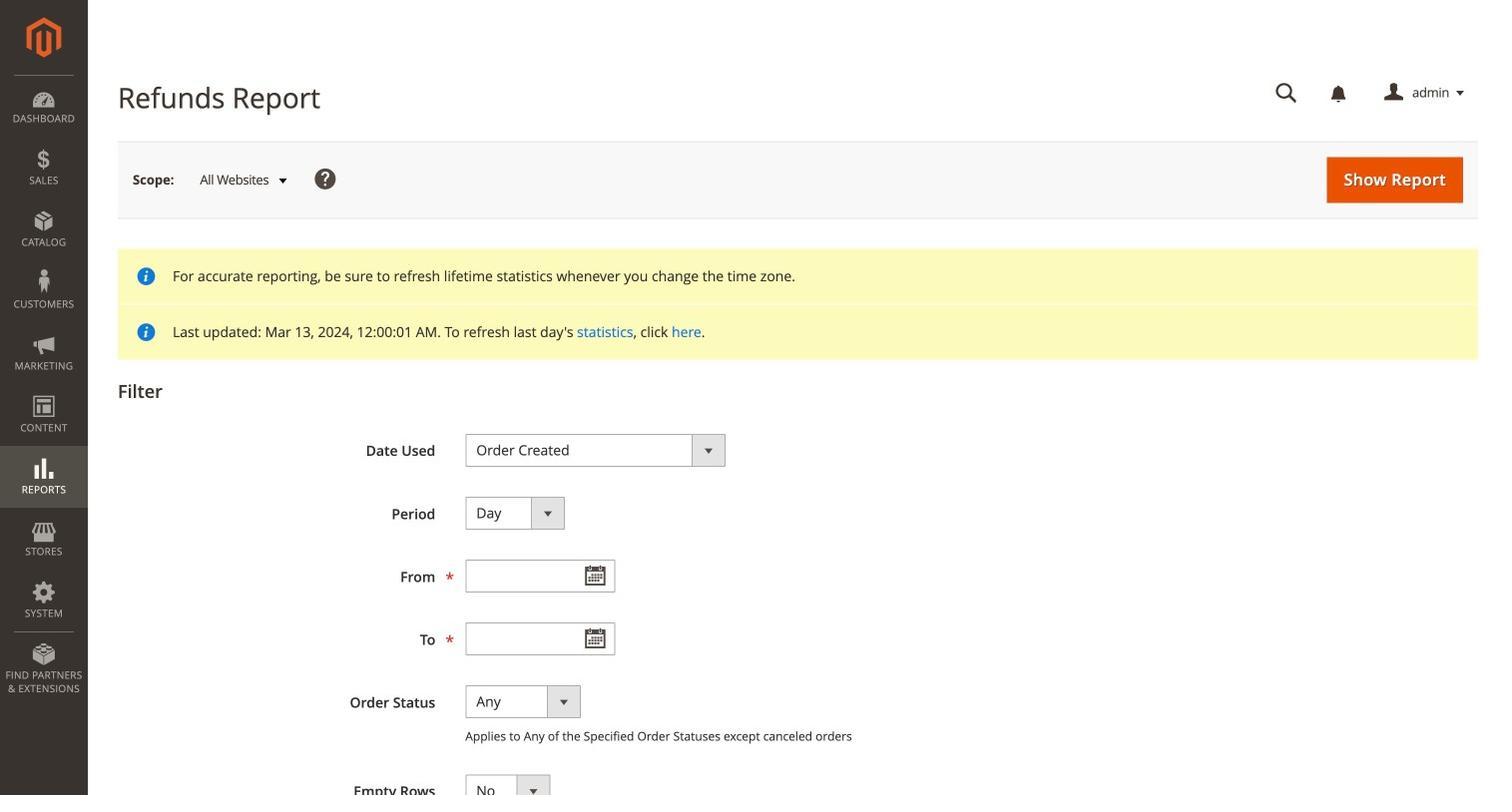Task type: locate. For each thing, give the bounding box(es) containing it.
None text field
[[1262, 76, 1312, 111]]

menu bar
[[0, 75, 88, 706]]

magento admin panel image
[[26, 17, 61, 58]]

None text field
[[466, 560, 615, 593], [466, 623, 615, 656], [466, 560, 615, 593], [466, 623, 615, 656]]



